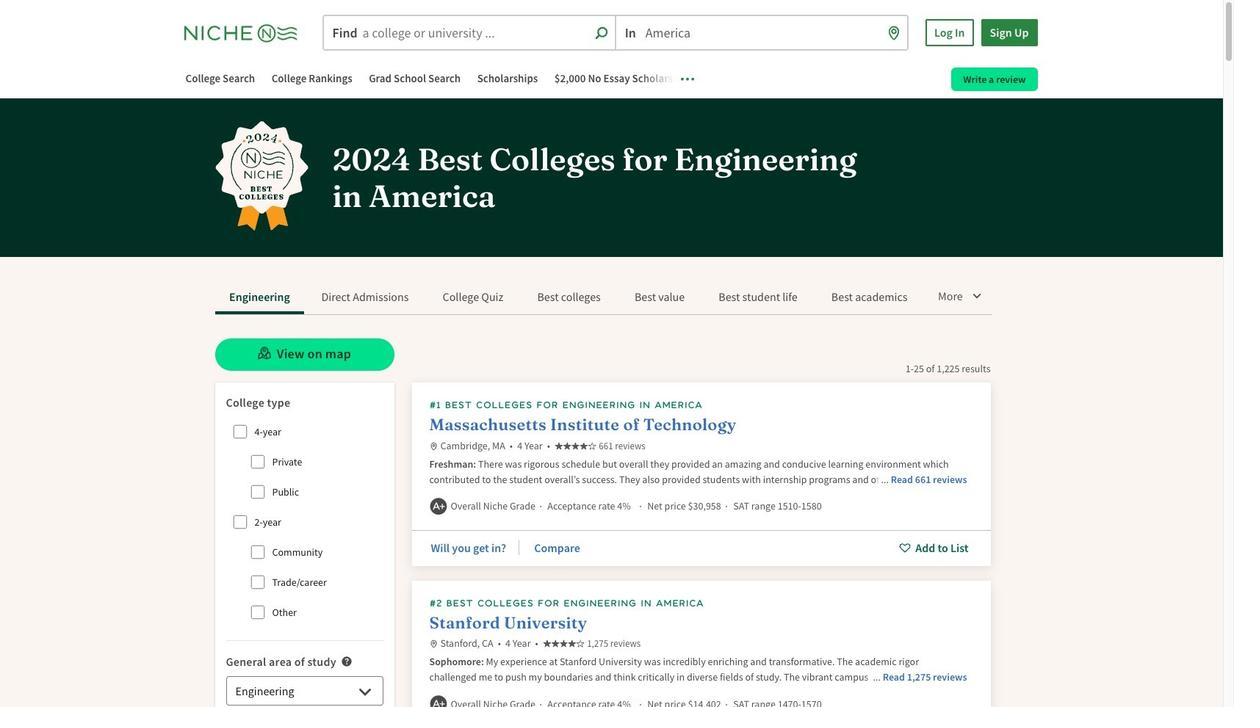 Task type: describe. For each thing, give the bounding box(es) containing it.
engineering, current element
[[215, 284, 305, 314]]

none field inside search filter controls "element"
[[227, 678, 383, 706]]

other. nested checkbox 3 of 3. controlled by 2-year above element
[[243, 598, 272, 628]]

2-year. also controls the next 3 checkboxes image
[[233, 515, 247, 530]]

question image
[[341, 656, 353, 668]]

public. nested checkbox 2 of 2. controlled by 4-year above element
[[243, 478, 272, 507]]

banner links element
[[171, 68, 700, 91]]

niche home image
[[184, 20, 309, 45]]

4-year. also controls the next 2 checkboxes image
[[233, 425, 247, 439]]

stanford university element
[[412, 581, 991, 708]]

2-year. also controls the next 3 checkboxes element
[[225, 508, 255, 537]]

address image
[[430, 641, 438, 649]]

group inside search filter controls "element"
[[225, 417, 383, 628]]

search filter controls element
[[215, 383, 394, 708]]

community. nested checkbox 1 of 3. controlled by 2-year above element
[[243, 538, 272, 567]]

meatball image
[[681, 72, 694, 85]]

trade/career. nested checkbox 2 of 3. controlled by 2-year above image
[[250, 575, 265, 590]]



Task type: locate. For each thing, give the bounding box(es) containing it.
community. nested checkbox 1 of 3. controlled by 2-year above image
[[250, 545, 265, 560]]

massachusetts institute of technology element
[[412, 383, 991, 566]]

trade/career. nested checkbox 2 of 3. controlled by 2-year above element
[[243, 568, 272, 597]]

None field
[[227, 678, 383, 706]]

private. nested checkbox 1 of 2. controlled by 4-year above element
[[243, 448, 272, 477]]

public. nested checkbox 2 of 2. controlled by 4-year above image
[[250, 485, 265, 500]]

address image
[[430, 443, 438, 451]]

private. nested checkbox 1 of 2. controlled by 4-year above image
[[250, 455, 265, 470]]

group
[[225, 417, 383, 628]]

America text field
[[617, 16, 908, 49]]

other. nested checkbox 3 of 3. controlled by 2-year above image
[[250, 606, 265, 620]]

a college or university ... text field
[[324, 16, 615, 49]]

4-year. also controls the next 2 checkboxes element
[[225, 417, 255, 447]]



Task type: vqa. For each thing, say whether or not it's contained in the screenshot.
$             2,000 Sallie Mae No Essay Scholarship Element
no



